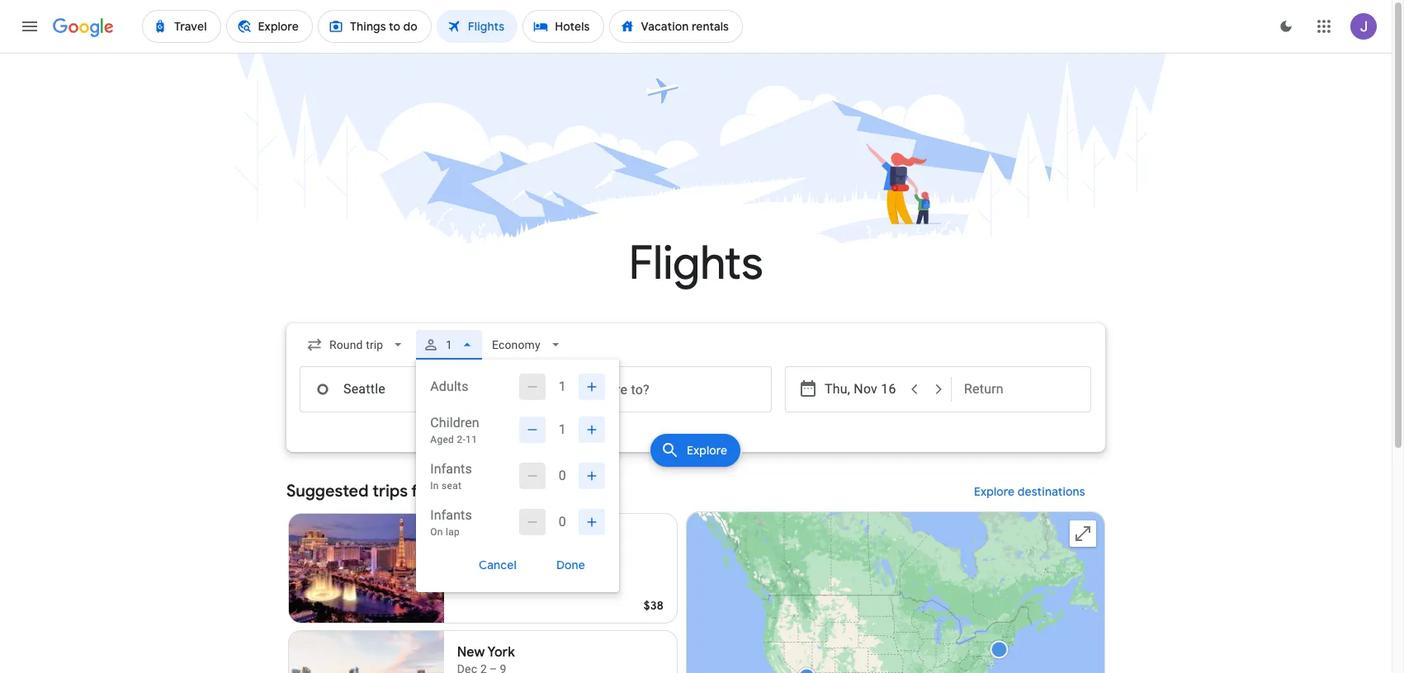 Task type: locate. For each thing, give the bounding box(es) containing it.
2 hr 40 min
[[532, 562, 591, 576]]

infants for infants on lap
[[430, 508, 472, 524]]

 image
[[525, 561, 529, 577]]

$38
[[644, 599, 664, 614]]

done
[[557, 558, 586, 573]]

infants up seat
[[430, 462, 472, 477]]

explore down where to? 'text field'
[[687, 443, 728, 458]]

explore inside button
[[687, 443, 728, 458]]

1 vertical spatial explore
[[975, 485, 1015, 500]]

number of passengers dialog
[[416, 360, 620, 593]]

0 horizontal spatial explore
[[687, 443, 728, 458]]

0 vertical spatial 0
[[559, 468, 566, 484]]

1 vertical spatial 0
[[559, 514, 566, 530]]

0 vertical spatial 1
[[446, 339, 453, 352]]

2 infants from the top
[[430, 508, 472, 524]]

2
[[532, 562, 539, 576]]

1 for adults
[[559, 379, 566, 395]]

0 vertical spatial infants
[[430, 462, 472, 477]]

infants
[[430, 462, 472, 477], [430, 508, 472, 524]]

1 for children
[[559, 422, 566, 438]]

explore destinations button
[[955, 472, 1106, 512]]

infants in seat
[[430, 462, 472, 492]]

1 vertical spatial infants
[[430, 508, 472, 524]]

2 vertical spatial 1
[[559, 422, 566, 438]]

0
[[559, 468, 566, 484], [559, 514, 566, 530]]

Departure text field
[[825, 367, 901, 412]]

explore left 'destinations'
[[975, 485, 1015, 500]]

explore button
[[651, 434, 741, 467]]

new york button
[[288, 631, 678, 674]]

1 horizontal spatial explore
[[975, 485, 1015, 500]]

min
[[572, 562, 591, 576]]

explore inside button
[[975, 485, 1015, 500]]

children aged 2-11
[[430, 415, 480, 446]]

2 0 from the top
[[559, 514, 566, 530]]

0 vertical spatial explore
[[687, 443, 728, 458]]

suggested
[[287, 481, 369, 502]]

infants up lap
[[430, 508, 472, 524]]

1 infants from the top
[[430, 462, 472, 477]]

None field
[[300, 330, 413, 360], [486, 330, 571, 360], [300, 330, 413, 360], [486, 330, 571, 360]]

0 for infants in seat
[[559, 468, 566, 484]]

1 vertical spatial 1
[[559, 379, 566, 395]]

explore
[[687, 443, 728, 458], [975, 485, 1015, 500]]

1
[[446, 339, 453, 352], [559, 379, 566, 395], [559, 422, 566, 438]]

11
[[466, 434, 477, 446]]

las
[[457, 528, 478, 544]]

york
[[488, 645, 515, 661]]

38 US dollars text field
[[644, 599, 664, 614]]

vegas
[[481, 528, 518, 544]]

1 0 from the top
[[559, 468, 566, 484]]

Return text field
[[965, 367, 1078, 412]]



Task type: vqa. For each thing, say whether or not it's contained in the screenshot.
The 1 popup button at the left
yes



Task type: describe. For each thing, give the bounding box(es) containing it.
explore destinations
[[975, 485, 1086, 500]]

aged
[[430, 434, 454, 446]]

cancel
[[479, 558, 517, 573]]

adults
[[430, 379, 469, 395]]

trips
[[373, 481, 408, 502]]

done button
[[537, 552, 606, 579]]

seat
[[442, 481, 462, 492]]

suggested trips from seattle region
[[287, 472, 1106, 674]]

infants on lap
[[430, 508, 472, 538]]

Flight search field
[[273, 324, 1119, 593]]

Where to? text field
[[539, 367, 772, 413]]

infants for infants in seat
[[430, 462, 472, 477]]

in
[[430, 481, 439, 492]]

dec
[[457, 546, 478, 559]]

0 for infants on lap
[[559, 514, 566, 530]]

flights
[[629, 235, 763, 293]]

cancel button
[[459, 552, 537, 579]]

9 – 16
[[481, 546, 513, 559]]

from
[[411, 481, 449, 502]]

seattle
[[452, 481, 505, 502]]

 image inside suggested trips from seattle region
[[525, 561, 529, 577]]

explore for explore
[[687, 443, 728, 458]]

hr
[[542, 562, 552, 576]]

new
[[457, 645, 485, 661]]

lap
[[446, 527, 460, 538]]

children
[[430, 415, 480, 431]]

new york
[[457, 645, 515, 661]]

destinations
[[1018, 485, 1086, 500]]

on
[[430, 527, 443, 538]]

main menu image
[[20, 17, 40, 36]]

2-
[[457, 434, 466, 446]]

40
[[555, 562, 569, 576]]

nonstop
[[477, 562, 522, 576]]

explore for explore destinations
[[975, 485, 1015, 500]]

suggested trips from seattle
[[287, 481, 505, 502]]

change appearance image
[[1267, 7, 1306, 46]]

las vegas dec 9 – 16
[[457, 528, 518, 559]]

1 inside 1 popup button
[[446, 339, 453, 352]]

1 button
[[416, 325, 483, 365]]



